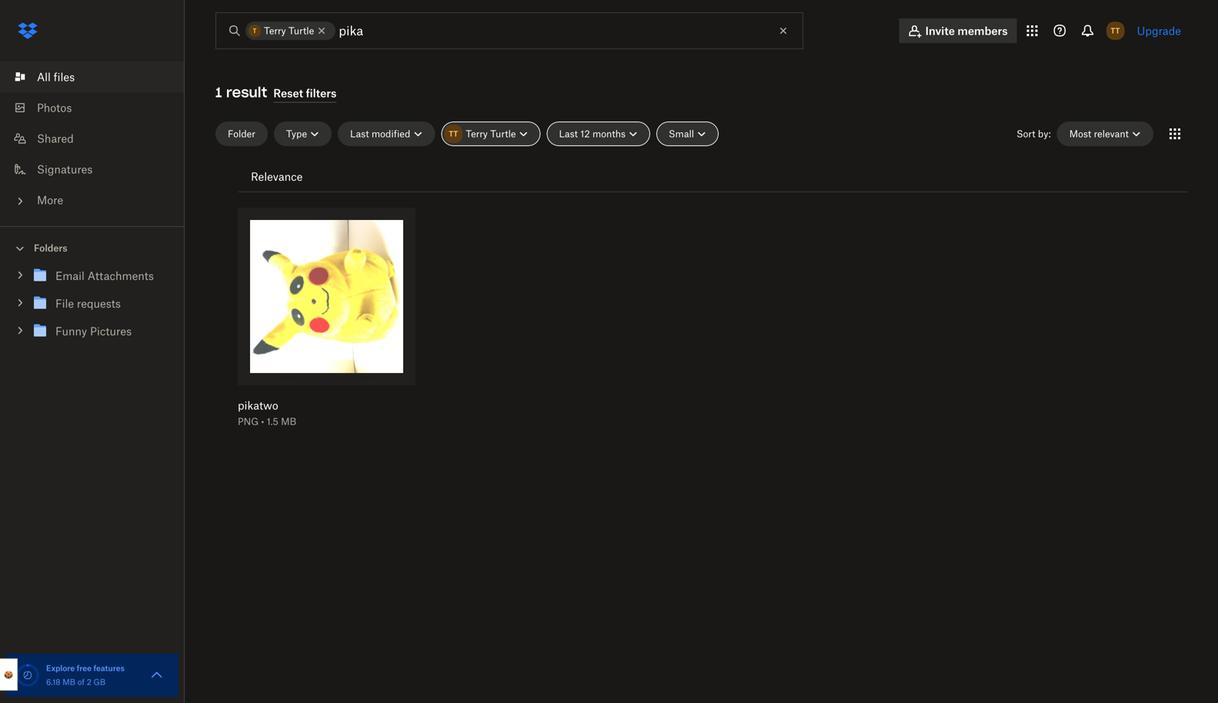 Task type: vqa. For each thing, say whether or not it's contained in the screenshot.
Edit menu item
no



Task type: describe. For each thing, give the bounding box(es) containing it.
last modified button
[[338, 122, 435, 146]]

last 12 months
[[559, 128, 626, 140]]

months
[[593, 128, 626, 140]]

of
[[78, 678, 85, 688]]

folder button
[[216, 122, 268, 146]]

list containing all files
[[0, 52, 185, 226]]

email
[[55, 269, 85, 283]]

requests
[[77, 297, 121, 310]]

t
[[253, 27, 257, 35]]

attachments
[[88, 269, 154, 283]]

1.5
[[267, 416, 279, 428]]

last modified
[[350, 128, 411, 140]]

last for last modified
[[350, 128, 369, 140]]

file requests
[[55, 297, 121, 310]]

quota usage element
[[15, 664, 40, 688]]

invite members button
[[900, 18, 1018, 43]]

pikatwo png • 1.5 mb
[[238, 399, 297, 428]]

invite members
[[926, 24, 1008, 37]]

group containing email attachments
[[0, 259, 185, 357]]

small button
[[657, 122, 719, 146]]

more image
[[12, 194, 28, 209]]

files
[[54, 70, 75, 84]]

all files
[[37, 70, 75, 84]]

last 12 months button
[[547, 122, 651, 146]]

free
[[77, 664, 92, 674]]

pictures
[[90, 325, 132, 338]]

file
[[55, 297, 74, 310]]

sort by:
[[1017, 128, 1052, 140]]

signatures link
[[12, 154, 185, 185]]

most
[[1070, 128, 1092, 140]]

signatures
[[37, 163, 93, 176]]

funny pictures
[[55, 325, 132, 338]]

folder
[[228, 128, 256, 140]]

type
[[286, 128, 307, 140]]

1
[[216, 84, 222, 101]]

mb for explore
[[63, 678, 75, 688]]

invite
[[926, 24, 955, 37]]

all files link
[[12, 62, 185, 92]]

photos
[[37, 101, 72, 114]]

filters
[[306, 87, 337, 100]]

small
[[669, 128, 695, 140]]

all files list item
[[0, 62, 185, 92]]

tt button
[[1104, 18, 1128, 43]]

upgrade link
[[1138, 24, 1182, 37]]

file, pikatwo.png row
[[232, 208, 416, 438]]

reset filters button
[[274, 84, 337, 103]]

more
[[37, 194, 63, 207]]

features
[[93, 664, 125, 674]]

funny pictures link
[[31, 321, 172, 342]]

2
[[87, 678, 91, 688]]

0 vertical spatial terry
[[264, 25, 286, 37]]

dropbox image
[[12, 15, 43, 46]]

explore free features 6.18 mb of 2 gb
[[46, 664, 125, 688]]

type button
[[274, 122, 332, 146]]

mb for pikatwo
[[281, 416, 297, 428]]

Search for content from "Terry Turtle" text field
[[339, 22, 771, 40]]

1 horizontal spatial terry
[[466, 128, 488, 140]]

last for last 12 months
[[559, 128, 578, 140]]



Task type: locate. For each thing, give the bounding box(es) containing it.
mb inside pikatwo png • 1.5 mb
[[281, 416, 297, 428]]

photos link
[[12, 92, 185, 123]]

relevant
[[1095, 128, 1129, 140]]

1 vertical spatial tt
[[449, 129, 458, 139]]

folders button
[[0, 236, 185, 259]]

shared link
[[12, 123, 185, 154]]

1 horizontal spatial mb
[[281, 416, 297, 428]]

result
[[226, 84, 267, 101]]

last inside popup button
[[350, 128, 369, 140]]

folders
[[34, 243, 67, 254]]

pikatwo button
[[238, 399, 376, 413]]

terry
[[264, 25, 286, 37], [466, 128, 488, 140]]

last
[[350, 128, 369, 140], [559, 128, 578, 140]]

turtle
[[289, 25, 314, 37], [491, 128, 516, 140]]

modified
[[372, 128, 411, 140]]

pikatwo
[[238, 399, 278, 412]]

1 horizontal spatial turtle
[[491, 128, 516, 140]]

1 horizontal spatial tt
[[1112, 26, 1121, 35]]

tt left terry turtle
[[449, 129, 458, 139]]

funny
[[55, 325, 87, 338]]

0 horizontal spatial mb
[[63, 678, 75, 688]]

last inside dropdown button
[[559, 128, 578, 140]]

upgrade
[[1138, 24, 1182, 37]]

1 vertical spatial terry
[[466, 128, 488, 140]]

mb inside explore free features 6.18 mb of 2 gb
[[63, 678, 75, 688]]

list
[[0, 52, 185, 226]]

email attachments link
[[31, 266, 172, 287]]

most relevant button
[[1058, 122, 1154, 146]]

png
[[238, 416, 259, 428]]

last left 12
[[559, 128, 578, 140]]

1 last from the left
[[350, 128, 369, 140]]

email attachments
[[55, 269, 154, 283]]

0 horizontal spatial turtle
[[289, 25, 314, 37]]

reset
[[274, 87, 303, 100]]

1 result reset filters
[[216, 84, 337, 101]]

file requests link
[[31, 294, 172, 315]]

0 horizontal spatial last
[[350, 128, 369, 140]]

tt inside dropdown button
[[1112, 26, 1121, 35]]

sort
[[1017, 128, 1036, 140]]

tt left upgrade link
[[1112, 26, 1121, 35]]

members
[[958, 24, 1008, 37]]

•
[[261, 416, 264, 428]]

6.18
[[46, 678, 60, 688]]

relevance
[[251, 170, 303, 183]]

most relevant
[[1070, 128, 1129, 140]]

terry turtle
[[466, 128, 516, 140]]

0 horizontal spatial tt
[[449, 129, 458, 139]]

mb right 1.5
[[281, 416, 297, 428]]

0 vertical spatial tt
[[1112, 26, 1121, 35]]

t terry turtle
[[253, 25, 314, 37]]

shared
[[37, 132, 74, 145]]

2 last from the left
[[559, 128, 578, 140]]

12
[[581, 128, 590, 140]]

1 horizontal spatial last
[[559, 128, 578, 140]]

all
[[37, 70, 51, 84]]

group
[[0, 259, 185, 357]]

tt
[[1112, 26, 1121, 35], [449, 129, 458, 139]]

gb
[[94, 678, 106, 688]]

explore
[[46, 664, 75, 674]]

mb
[[281, 416, 297, 428], [63, 678, 75, 688]]

last left the modified
[[350, 128, 369, 140]]

0 vertical spatial turtle
[[289, 25, 314, 37]]

by:
[[1039, 128, 1052, 140]]

mb left of
[[63, 678, 75, 688]]

1 vertical spatial mb
[[63, 678, 75, 688]]

1 vertical spatial turtle
[[491, 128, 516, 140]]

0 vertical spatial mb
[[281, 416, 297, 428]]

0 horizontal spatial terry
[[264, 25, 286, 37]]



